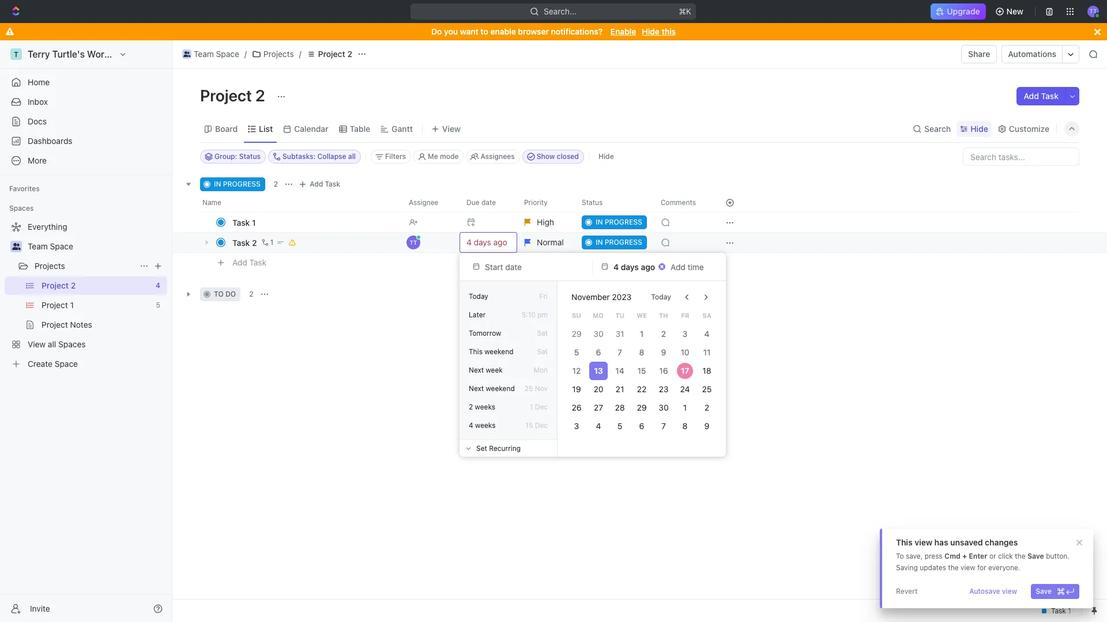 Task type: describe. For each thing, give the bounding box(es) containing it.
25 for 25 nov
[[525, 385, 533, 393]]

favorites button
[[5, 182, 44, 196]]

home
[[28, 77, 50, 87]]

customize
[[1009, 124, 1050, 134]]

1 horizontal spatial 3
[[683, 329, 688, 339]]

enter
[[969, 553, 988, 561]]

0 horizontal spatial 3
[[574, 422, 579, 431]]

do
[[226, 290, 236, 299]]

12
[[573, 366, 581, 376]]

1 horizontal spatial hide
[[642, 27, 660, 36]]

add for bottom the "add task" button
[[232, 258, 247, 267]]

2 weeks
[[469, 403, 495, 412]]

table
[[350, 124, 370, 134]]

25 nov
[[525, 385, 548, 393]]

for
[[978, 564, 987, 573]]

weekend for next weekend
[[486, 385, 515, 393]]

1 horizontal spatial 4
[[596, 422, 601, 431]]

calendar
[[294, 124, 329, 134]]

or
[[990, 553, 997, 561]]

tree inside sidebar navigation
[[5, 218, 167, 374]]

hide button
[[594, 150, 619, 164]]

in
[[214, 180, 221, 189]]

1 vertical spatial add
[[310, 180, 323, 189]]

list
[[259, 124, 273, 134]]

space inside sidebar navigation
[[50, 242, 73, 252]]

1 horizontal spatial view
[[961, 564, 976, 573]]

24
[[681, 385, 690, 395]]

want
[[460, 27, 479, 36]]

1 down 25 nov
[[530, 403, 533, 412]]

to do
[[214, 290, 236, 299]]

0 horizontal spatial project
[[200, 86, 252, 105]]

1 horizontal spatial 7
[[662, 422, 666, 431]]

Add time text field
[[671, 262, 706, 272]]

upgrade
[[947, 6, 980, 16]]

inbox
[[28, 97, 48, 107]]

projects inside "tree"
[[35, 261, 65, 271]]

10
[[681, 348, 690, 358]]

Start date text field
[[485, 262, 581, 272]]

fri
[[540, 292, 548, 301]]

task up task 1 link
[[325, 180, 340, 189]]

0 vertical spatial 30
[[594, 329, 604, 339]]

1 inside 1 button
[[270, 238, 274, 247]]

docs link
[[5, 112, 167, 131]]

autosave
[[970, 588, 1001, 596]]

share
[[969, 49, 991, 59]]

task down the task 1
[[232, 238, 250, 248]]

15 dec
[[526, 422, 548, 430]]

hide button
[[957, 121, 992, 137]]

1 dec
[[530, 403, 548, 412]]

enable
[[491, 27, 516, 36]]

next weekend
[[469, 385, 515, 393]]

⌘k
[[679, 6, 692, 16]]

customize button
[[994, 121, 1053, 137]]

gantt
[[392, 124, 413, 134]]

search button
[[910, 121, 955, 137]]

team space inside "tree"
[[28, 242, 73, 252]]

27
[[594, 403, 603, 413]]

1 button
[[259, 237, 275, 249]]

this for weekend
[[469, 348, 483, 356]]

Search tasks... text field
[[964, 148, 1079, 166]]

0 horizontal spatial today
[[469, 292, 488, 301]]

1 horizontal spatial space
[[216, 49, 239, 59]]

sat for this weekend
[[537, 348, 548, 356]]

add for the right the "add task" button
[[1024, 91, 1039, 101]]

2 horizontal spatial 4
[[705, 329, 710, 339]]

week
[[486, 366, 503, 375]]

dashboards link
[[5, 132, 167, 151]]

Due date text field
[[614, 262, 656, 272]]

0 horizontal spatial 4
[[469, 422, 473, 430]]

view for autosave
[[1002, 588, 1018, 596]]

enable
[[611, 27, 636, 36]]

0 vertical spatial team space
[[194, 49, 239, 59]]

task up customize
[[1042, 91, 1059, 101]]

browser
[[518, 27, 549, 36]]

home link
[[5, 73, 167, 92]]

autosave view button
[[965, 585, 1022, 600]]

board
[[215, 124, 238, 134]]

button.
[[1046, 553, 1070, 561]]

next for next weekend
[[469, 385, 484, 393]]

2 / from the left
[[299, 49, 302, 59]]

this
[[662, 27, 676, 36]]

november 2023
[[572, 292, 632, 302]]

click
[[998, 553, 1013, 561]]

1 vertical spatial 30
[[659, 403, 669, 413]]

1 horizontal spatial projects link
[[249, 47, 297, 61]]

weekend for this weekend
[[485, 348, 514, 356]]

1 vertical spatial the
[[949, 564, 959, 573]]

revert
[[896, 588, 918, 596]]

18
[[703, 366, 712, 376]]

13
[[594, 366, 603, 376]]

to
[[896, 553, 904, 561]]

22
[[637, 385, 647, 395]]

pm
[[538, 311, 548, 320]]

weeks for 4 weeks
[[475, 422, 496, 430]]

table link
[[348, 121, 370, 137]]

1 horizontal spatial add task
[[310, 180, 340, 189]]

2 vertical spatial add task button
[[227, 256, 271, 270]]

board link
[[213, 121, 238, 137]]

new button
[[991, 2, 1031, 21]]

su
[[572, 312, 581, 319]]

hide inside hide button
[[599, 152, 614, 161]]

11
[[704, 348, 711, 358]]

20
[[594, 385, 603, 395]]

add task for bottom the "add task" button
[[232, 258, 267, 267]]

1 horizontal spatial 9
[[705, 422, 710, 431]]

view for this
[[915, 538, 933, 548]]

tomorrow
[[469, 329, 501, 338]]

user group image inside sidebar navigation
[[12, 243, 20, 250]]

project 2 link
[[304, 47, 355, 61]]

save inside button
[[1036, 588, 1052, 596]]

search...
[[544, 6, 577, 16]]

1 down 24
[[684, 403, 687, 413]]

task 2
[[232, 238, 257, 248]]

list link
[[257, 121, 273, 137]]

spaces
[[9, 204, 34, 213]]

1 horizontal spatial the
[[1015, 553, 1026, 561]]

saving
[[896, 564, 918, 573]]

0 horizontal spatial project 2
[[200, 86, 269, 105]]

you
[[444, 27, 458, 36]]

task 1 link
[[230, 214, 400, 231]]

upgrade link
[[931, 3, 986, 20]]

next for next week
[[469, 366, 484, 375]]

we
[[637, 312, 647, 319]]

1 down we
[[640, 329, 644, 339]]

4 weeks
[[469, 422, 496, 430]]

0 vertical spatial to
[[481, 27, 488, 36]]

dec for 15 dec
[[535, 422, 548, 430]]

1 horizontal spatial 6
[[640, 422, 645, 431]]

press
[[925, 553, 943, 561]]

1 vertical spatial 29
[[637, 403, 647, 413]]

1 vertical spatial 8
[[683, 422, 688, 431]]

save inside this view has unsaved changes to save, press cmd + enter or click the save button. saving updates the view for everyone.
[[1028, 553, 1045, 561]]

26
[[572, 403, 582, 413]]



Task type: locate. For each thing, give the bounding box(es) containing it.
today up th
[[651, 293, 671, 302]]

project
[[318, 49, 345, 59], [200, 86, 252, 105]]

0 vertical spatial add
[[1024, 91, 1039, 101]]

in progress
[[214, 180, 261, 189]]

16
[[659, 366, 668, 376]]

to right 'want' on the left
[[481, 27, 488, 36]]

3 up the 10
[[683, 329, 688, 339]]

automations
[[1009, 49, 1057, 59]]

weekend up week at the bottom
[[485, 348, 514, 356]]

revert button
[[892, 585, 923, 600]]

set
[[476, 444, 487, 453]]

0 vertical spatial weekend
[[485, 348, 514, 356]]

save down button.
[[1036, 588, 1052, 596]]

0 vertical spatial dec
[[535, 403, 548, 412]]

6 down 22
[[640, 422, 645, 431]]

0 horizontal spatial 15
[[526, 422, 533, 430]]

today inside button
[[651, 293, 671, 302]]

add down task 2
[[232, 258, 247, 267]]

1
[[252, 218, 256, 228], [270, 238, 274, 247], [640, 329, 644, 339], [530, 403, 533, 412], [684, 403, 687, 413]]

2 next from the top
[[469, 385, 484, 393]]

1 horizontal spatial team space link
[[179, 47, 242, 61]]

add task up task 1 link
[[310, 180, 340, 189]]

0 vertical spatial 7
[[618, 348, 623, 358]]

add up task 1 link
[[310, 180, 323, 189]]

1 vertical spatial projects link
[[35, 257, 135, 276]]

5:10
[[522, 311, 536, 320]]

2 horizontal spatial hide
[[971, 124, 989, 134]]

2 25 from the left
[[702, 385, 712, 395]]

0 horizontal spatial 5
[[574, 348, 579, 358]]

automations button
[[1003, 46, 1063, 63]]

1 vertical spatial 7
[[662, 422, 666, 431]]

0 horizontal spatial 30
[[594, 329, 604, 339]]

1 next from the top
[[469, 366, 484, 375]]

29 down 22
[[637, 403, 647, 413]]

to
[[481, 27, 488, 36], [214, 290, 224, 299]]

this for view
[[896, 538, 913, 548]]

0 horizontal spatial 7
[[618, 348, 623, 358]]

1 horizontal spatial today
[[651, 293, 671, 302]]

1 vertical spatial weeks
[[475, 422, 496, 430]]

weeks
[[475, 403, 495, 412], [475, 422, 496, 430]]

0 vertical spatial projects
[[264, 49, 294, 59]]

23
[[659, 385, 669, 395]]

add task for the right the "add task" button
[[1024, 91, 1059, 101]]

add task down task 2
[[232, 258, 267, 267]]

1 horizontal spatial /
[[299, 49, 302, 59]]

dec down 1 dec
[[535, 422, 548, 430]]

0 horizontal spatial add
[[232, 258, 247, 267]]

weeks up 4 weeks
[[475, 403, 495, 412]]

29 down su
[[572, 329, 582, 339]]

25 for 25
[[702, 385, 712, 395]]

unsaved
[[951, 538, 983, 548]]

fr
[[681, 312, 690, 319]]

share button
[[962, 45, 998, 63]]

1 dec from the top
[[535, 403, 548, 412]]

this view has unsaved changes to save, press cmd + enter or click the save button. saving updates the view for everyone.
[[896, 538, 1070, 573]]

2 horizontal spatial add task button
[[1017, 87, 1066, 106]]

add up customize
[[1024, 91, 1039, 101]]

weekend
[[485, 348, 514, 356], [486, 385, 515, 393]]

/
[[244, 49, 247, 59], [299, 49, 302, 59]]

4
[[705, 329, 710, 339], [469, 422, 473, 430], [596, 422, 601, 431]]

cmd
[[945, 553, 961, 561]]

weeks for 2 weeks
[[475, 403, 495, 412]]

6 up 13
[[596, 348, 601, 358]]

1 horizontal spatial projects
[[264, 49, 294, 59]]

team space link inside "tree"
[[28, 238, 165, 256]]

1 vertical spatial dec
[[535, 422, 548, 430]]

7 down 23
[[662, 422, 666, 431]]

notifications?
[[551, 27, 603, 36]]

0 horizontal spatial space
[[50, 242, 73, 252]]

0 vertical spatial project
[[318, 49, 345, 59]]

updates
[[920, 564, 947, 573]]

1 horizontal spatial 25
[[702, 385, 712, 395]]

1 right task 2
[[270, 238, 274, 247]]

dec
[[535, 403, 548, 412], [535, 422, 548, 430]]

4 up 11
[[705, 329, 710, 339]]

1 horizontal spatial team
[[194, 49, 214, 59]]

space
[[216, 49, 239, 59], [50, 242, 73, 252]]

save
[[1028, 553, 1045, 561], [1036, 588, 1052, 596]]

tree
[[5, 218, 167, 374]]

21
[[616, 385, 625, 395]]

2 sat from the top
[[537, 348, 548, 356]]

view up save,
[[915, 538, 933, 548]]

2
[[348, 49, 352, 59], [255, 86, 265, 105], [274, 180, 278, 189], [252, 238, 257, 248], [249, 290, 254, 299], [661, 329, 666, 339], [469, 403, 473, 412], [705, 403, 710, 413]]

nov
[[535, 385, 548, 393]]

sat up the "mon" at the left bottom of page
[[537, 348, 548, 356]]

the right click
[[1015, 553, 1026, 561]]

3
[[683, 329, 688, 339], [574, 422, 579, 431]]

0 vertical spatial sat
[[537, 329, 548, 338]]

8 down 24
[[683, 422, 688, 431]]

8 up 22
[[640, 348, 645, 358]]

9
[[661, 348, 666, 358], [705, 422, 710, 431]]

9 up 16
[[661, 348, 666, 358]]

projects link inside "tree"
[[35, 257, 135, 276]]

november
[[572, 292, 610, 302]]

30 down mo
[[594, 329, 604, 339]]

1 vertical spatial weekend
[[486, 385, 515, 393]]

0 vertical spatial add task button
[[1017, 87, 1066, 106]]

next week
[[469, 366, 503, 375]]

add task up customize
[[1024, 91, 1059, 101]]

weekend down week at the bottom
[[486, 385, 515, 393]]

2 horizontal spatial add
[[1024, 91, 1039, 101]]

1 sat from the top
[[537, 329, 548, 338]]

user group image
[[183, 51, 191, 57], [12, 243, 20, 250]]

1 / from the left
[[244, 49, 247, 59]]

0 vertical spatial projects link
[[249, 47, 297, 61]]

1 vertical spatial team space link
[[28, 238, 165, 256]]

1 25 from the left
[[525, 385, 533, 393]]

dec for 1 dec
[[535, 403, 548, 412]]

25 down 18
[[702, 385, 712, 395]]

the down cmd
[[949, 564, 959, 573]]

team space
[[194, 49, 239, 59], [28, 242, 73, 252]]

0 vertical spatial hide
[[642, 27, 660, 36]]

search
[[925, 124, 951, 134]]

calendar link
[[292, 121, 329, 137]]

add task button up task 1 link
[[296, 178, 345, 192]]

weeks down the 2 weeks
[[475, 422, 496, 430]]

0 vertical spatial 9
[[661, 348, 666, 358]]

dashboards
[[28, 136, 72, 146]]

15
[[638, 366, 646, 376], [526, 422, 533, 430]]

15 for 15
[[638, 366, 646, 376]]

30
[[594, 329, 604, 339], [659, 403, 669, 413]]

31
[[616, 329, 625, 339]]

dec down nov
[[535, 403, 548, 412]]

2 vertical spatial hide
[[599, 152, 614, 161]]

0 horizontal spatial 8
[[640, 348, 645, 358]]

th
[[659, 312, 668, 319]]

1 horizontal spatial 8
[[683, 422, 688, 431]]

1 vertical spatial 15
[[526, 422, 533, 430]]

5 up 12
[[574, 348, 579, 358]]

0 vertical spatial save
[[1028, 553, 1045, 561]]

this inside this view has unsaved changes to save, press cmd + enter or click the save button. saving updates the view for everyone.
[[896, 538, 913, 548]]

add task button up customize
[[1017, 87, 1066, 106]]

this up to
[[896, 538, 913, 548]]

1 vertical spatial this
[[896, 538, 913, 548]]

1 vertical spatial add task button
[[296, 178, 345, 192]]

save button
[[1032, 585, 1080, 600]]

0 horizontal spatial view
[[915, 538, 933, 548]]

set recurring
[[476, 444, 521, 453]]

2 horizontal spatial add task
[[1024, 91, 1059, 101]]

4 down the 2 weeks
[[469, 422, 473, 430]]

next up the 2 weeks
[[469, 385, 484, 393]]

0 horizontal spatial 29
[[572, 329, 582, 339]]

0 vertical spatial user group image
[[183, 51, 191, 57]]

1 inside task 1 link
[[252, 218, 256, 228]]

sa
[[703, 312, 712, 319]]

2 dec from the top
[[535, 422, 548, 430]]

0 vertical spatial team space link
[[179, 47, 242, 61]]

0 vertical spatial weeks
[[475, 403, 495, 412]]

17
[[681, 366, 690, 376]]

0 vertical spatial the
[[1015, 553, 1026, 561]]

gantt link
[[389, 121, 413, 137]]

sat for tomorrow
[[537, 329, 548, 338]]

0 horizontal spatial to
[[214, 290, 224, 299]]

1 vertical spatial project
[[200, 86, 252, 105]]

19
[[572, 385, 581, 395]]

1 up task 2
[[252, 218, 256, 228]]

1 horizontal spatial to
[[481, 27, 488, 36]]

0 vertical spatial 5
[[574, 348, 579, 358]]

0 vertical spatial 15
[[638, 366, 646, 376]]

0 vertical spatial add task
[[1024, 91, 1059, 101]]

1 vertical spatial team space
[[28, 242, 73, 252]]

favorites
[[9, 185, 40, 193]]

progress
[[223, 180, 261, 189]]

2 horizontal spatial view
[[1002, 588, 1018, 596]]

0 horizontal spatial projects link
[[35, 257, 135, 276]]

save left button.
[[1028, 553, 1045, 561]]

9 down 18
[[705, 422, 710, 431]]

5 down 28
[[618, 422, 623, 431]]

inbox link
[[5, 93, 167, 111]]

1 horizontal spatial team space
[[194, 49, 239, 59]]

1 horizontal spatial user group image
[[183, 51, 191, 57]]

15 down 1 dec
[[526, 422, 533, 430]]

0 horizontal spatial 6
[[596, 348, 601, 358]]

15 up 22
[[638, 366, 646, 376]]

25 left nov
[[525, 385, 533, 393]]

assignees
[[481, 152, 515, 161]]

do
[[431, 27, 442, 36]]

add task button down task 2
[[227, 256, 271, 270]]

1 vertical spatial user group image
[[12, 243, 20, 250]]

1 horizontal spatial add task button
[[296, 178, 345, 192]]

1 vertical spatial to
[[214, 290, 224, 299]]

tree containing team space
[[5, 218, 167, 374]]

tu
[[616, 312, 625, 319]]

15 for 15 dec
[[526, 422, 533, 430]]

task 1
[[232, 218, 256, 228]]

0 horizontal spatial user group image
[[12, 243, 20, 250]]

to left the do
[[214, 290, 224, 299]]

view down +
[[961, 564, 976, 573]]

today button
[[645, 288, 678, 307]]

this down "tomorrow"
[[469, 348, 483, 356]]

task down 1 button
[[250, 258, 267, 267]]

do you want to enable browser notifications? enable hide this
[[431, 27, 676, 36]]

everyone.
[[989, 564, 1021, 573]]

today up "later"
[[469, 292, 488, 301]]

1 vertical spatial 6
[[640, 422, 645, 431]]

2023
[[612, 292, 632, 302]]

0 horizontal spatial team
[[28, 242, 48, 252]]

7
[[618, 348, 623, 358], [662, 422, 666, 431]]

7 down "31"
[[618, 348, 623, 358]]

0 horizontal spatial projects
[[35, 261, 65, 271]]

1 horizontal spatial 30
[[659, 403, 669, 413]]

1 horizontal spatial 29
[[637, 403, 647, 413]]

view down everyone.
[[1002, 588, 1018, 596]]

1 horizontal spatial this
[[896, 538, 913, 548]]

docs
[[28, 117, 47, 126]]

sidebar navigation
[[0, 40, 172, 623]]

1 horizontal spatial project
[[318, 49, 345, 59]]

1 vertical spatial 3
[[574, 422, 579, 431]]

hide inside hide dropdown button
[[971, 124, 989, 134]]

3 down 26
[[574, 422, 579, 431]]

1 horizontal spatial project 2
[[318, 49, 352, 59]]

0 horizontal spatial /
[[244, 49, 247, 59]]

view inside button
[[1002, 588, 1018, 596]]

4 down 27
[[596, 422, 601, 431]]

later
[[469, 311, 486, 320]]

0 vertical spatial team
[[194, 49, 214, 59]]

1 vertical spatial view
[[961, 564, 976, 573]]

0 vertical spatial 3
[[683, 329, 688, 339]]

0 vertical spatial 6
[[596, 348, 601, 358]]

30 down 23
[[659, 403, 669, 413]]

assignees button
[[466, 150, 520, 164]]

1 vertical spatial 5
[[618, 422, 623, 431]]

0 vertical spatial space
[[216, 49, 239, 59]]

has
[[935, 538, 949, 548]]

1 horizontal spatial 15
[[638, 366, 646, 376]]

team inside "tree"
[[28, 242, 48, 252]]

next
[[469, 366, 484, 375], [469, 385, 484, 393]]

0 vertical spatial 8
[[640, 348, 645, 358]]

new
[[1007, 6, 1024, 16]]

recurring
[[489, 444, 521, 453]]

sat down pm
[[537, 329, 548, 338]]

1 vertical spatial project 2
[[200, 86, 269, 105]]

1 vertical spatial team
[[28, 242, 48, 252]]

task up task 2
[[232, 218, 250, 228]]

1 horizontal spatial 5
[[618, 422, 623, 431]]

2 vertical spatial add task
[[232, 258, 267, 267]]

this weekend
[[469, 348, 514, 356]]

next left week at the bottom
[[469, 366, 484, 375]]

14
[[616, 366, 625, 376]]

1 vertical spatial hide
[[971, 124, 989, 134]]

0 vertical spatial 29
[[572, 329, 582, 339]]

mon
[[534, 366, 548, 375]]



Task type: vqa. For each thing, say whether or not it's contained in the screenshot.
"Trash" to the left
no



